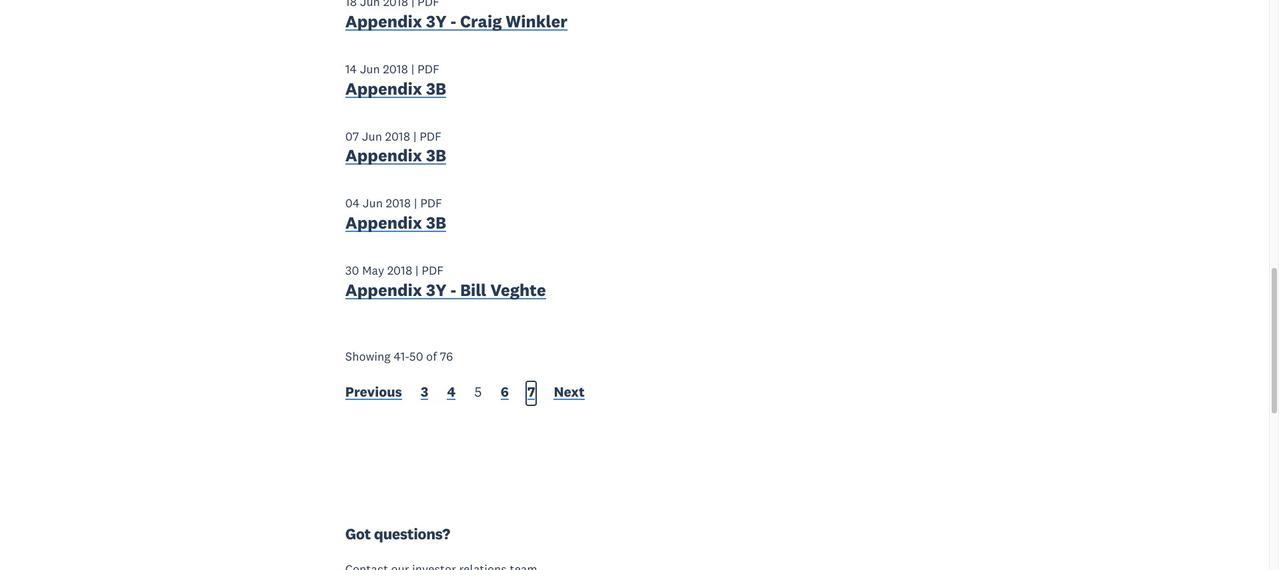 Task type: vqa. For each thing, say whether or not it's contained in the screenshot.


Task type: describe. For each thing, give the bounding box(es) containing it.
3y inside "link"
[[426, 11, 447, 32]]

14 jun 2018 | pdf appendix 3b
[[345, 61, 446, 99]]

next button
[[554, 383, 585, 404]]

appendix for 07 jun 2018 | pdf appendix 3b
[[345, 145, 422, 166]]

2018 for 04 jun 2018 | pdf appendix 3b
[[386, 196, 411, 211]]

questions?
[[374, 525, 450, 544]]

7
[[528, 383, 535, 401]]

04
[[345, 196, 360, 211]]

appendix for 30 may 2018 | pdf appendix 3y - bill veghte
[[345, 279, 422, 301]]

76
[[440, 349, 453, 364]]

3 button
[[421, 383, 429, 404]]

- for craig
[[451, 11, 456, 32]]

jun for 07 jun 2018 | pdf appendix 3b
[[362, 129, 382, 144]]

5 button
[[475, 383, 482, 404]]

30
[[345, 263, 359, 278]]

showing
[[345, 349, 391, 364]]

6
[[501, 383, 509, 401]]

| for 04 jun 2018 | pdf appendix 3b
[[414, 196, 417, 211]]

appendix 3b link for 04 jun 2018 | pdf appendix 3b
[[345, 212, 446, 237]]

appendix for 14 jun 2018 | pdf appendix 3b
[[345, 78, 422, 99]]

appendix 3b link for 14 jun 2018 | pdf appendix 3b
[[345, 78, 446, 102]]

next
[[554, 383, 585, 401]]

jun for 04 jun 2018 | pdf appendix 3b
[[363, 196, 383, 211]]

3
[[421, 383, 429, 401]]

2018 for 30 may 2018 | pdf appendix 3y - bill veghte
[[387, 263, 412, 278]]

pdf for 30 may 2018 | pdf appendix 3y - bill veghte
[[422, 263, 444, 278]]

appendix inside appendix 3y - craig winkler "link"
[[345, 11, 422, 32]]

veghte
[[490, 279, 546, 301]]

jun for 14 jun 2018 | pdf appendix 3b
[[360, 61, 380, 77]]

previous button
[[345, 383, 402, 404]]



Task type: locate. For each thing, give the bounding box(es) containing it.
pdf for 07 jun 2018 | pdf appendix 3b
[[420, 129, 442, 144]]

2 vertical spatial -
[[405, 349, 409, 364]]

pdf for 04 jun 2018 | pdf appendix 3b
[[420, 196, 442, 211]]

appendix 3b link for 07 jun 2018 | pdf appendix 3b
[[345, 145, 446, 170]]

| for 07 jun 2018 | pdf appendix 3b
[[413, 129, 417, 144]]

previous
[[345, 383, 402, 401]]

3b
[[426, 78, 446, 99], [426, 145, 446, 166], [426, 212, 446, 234]]

appendix 3b link down the 04
[[345, 212, 446, 237]]

| down 07 jun 2018 | pdf appendix 3b
[[414, 196, 417, 211]]

2 3y from the top
[[426, 279, 447, 301]]

pdf up "appendix 3y - bill veghte" link
[[422, 263, 444, 278]]

4 button
[[447, 383, 456, 404]]

jun right 07
[[362, 129, 382, 144]]

| inside the 04 jun 2018 | pdf appendix 3b
[[414, 196, 417, 211]]

1 3y from the top
[[426, 11, 447, 32]]

jun right the 04
[[363, 196, 383, 211]]

appendix for 04 jun 2018 | pdf appendix 3b
[[345, 212, 422, 234]]

3y left 'bill'
[[426, 279, 447, 301]]

2 vertical spatial appendix 3b link
[[345, 212, 446, 237]]

50
[[409, 349, 423, 364]]

appendix inside 14 jun 2018 | pdf appendix 3b
[[345, 78, 422, 99]]

4
[[447, 383, 456, 401]]

07 jun 2018 | pdf appendix 3b
[[345, 129, 446, 166]]

1 vertical spatial appendix 3b link
[[345, 145, 446, 170]]

- left of
[[405, 349, 409, 364]]

2 vertical spatial 3b
[[426, 212, 446, 234]]

appendix up 14 on the left top of page
[[345, 11, 422, 32]]

2018 inside 30 may 2018 | pdf appendix 3y - bill veghte
[[387, 263, 412, 278]]

0 vertical spatial -
[[451, 11, 456, 32]]

1 vertical spatial -
[[451, 279, 456, 301]]

1 vertical spatial 3b
[[426, 145, 446, 166]]

showing 41 - 50 of 76
[[345, 349, 453, 364]]

3 appendix 3b link from the top
[[345, 212, 446, 237]]

2018 right may
[[387, 263, 412, 278]]

appendix 3y - craig winkler
[[345, 11, 568, 32]]

4 appendix from the top
[[345, 212, 422, 234]]

1 appendix from the top
[[345, 11, 422, 32]]

jun
[[360, 61, 380, 77], [362, 129, 382, 144], [363, 196, 383, 211]]

of
[[426, 349, 437, 364]]

jun inside the 04 jun 2018 | pdf appendix 3b
[[363, 196, 383, 211]]

appendix 3y - bill veghte link
[[345, 279, 546, 304]]

- inside "link"
[[451, 11, 456, 32]]

got questions?
[[345, 525, 450, 544]]

- for 50
[[405, 349, 409, 364]]

0 vertical spatial 3y
[[426, 11, 447, 32]]

1 vertical spatial jun
[[362, 129, 382, 144]]

pdf inside 07 jun 2018 | pdf appendix 3b
[[420, 129, 442, 144]]

| inside 14 jun 2018 | pdf appendix 3b
[[411, 61, 415, 77]]

0 vertical spatial 3b
[[426, 78, 446, 99]]

- left 'bill'
[[451, 279, 456, 301]]

pdf down appendix 3y - craig winkler "link"
[[418, 61, 440, 77]]

appendix 3b link down 14 on the left top of page
[[345, 78, 446, 102]]

7 button
[[528, 383, 535, 404]]

| down 14 jun 2018 | pdf appendix 3b
[[413, 129, 417, 144]]

jun right 14 on the left top of page
[[360, 61, 380, 77]]

2018 right the 04
[[386, 196, 411, 211]]

| right 14 on the left top of page
[[411, 61, 415, 77]]

- left craig
[[451, 11, 456, 32]]

2018 inside the 04 jun 2018 | pdf appendix 3b
[[386, 196, 411, 211]]

3b inside 07 jun 2018 | pdf appendix 3b
[[426, 145, 446, 166]]

3y
[[426, 11, 447, 32], [426, 279, 447, 301]]

| for 30 may 2018 | pdf appendix 3y - bill veghte
[[416, 263, 419, 278]]

| up "appendix 3y - bill veghte" link
[[416, 263, 419, 278]]

jun inside 07 jun 2018 | pdf appendix 3b
[[362, 129, 382, 144]]

2 3b from the top
[[426, 145, 446, 166]]

3b for 04 jun 2018 | pdf appendix 3b
[[426, 212, 446, 234]]

|
[[411, 61, 415, 77], [413, 129, 417, 144], [414, 196, 417, 211], [416, 263, 419, 278]]

3y inside 30 may 2018 | pdf appendix 3y - bill veghte
[[426, 279, 447, 301]]

pdf down 07 jun 2018 | pdf appendix 3b
[[420, 196, 442, 211]]

appendix down 07
[[345, 145, 422, 166]]

2018 for 14 jun 2018 | pdf appendix 3b
[[383, 61, 408, 77]]

appendix down the 04
[[345, 212, 422, 234]]

appendix inside 07 jun 2018 | pdf appendix 3b
[[345, 145, 422, 166]]

pdf inside 30 may 2018 | pdf appendix 3y - bill veghte
[[422, 263, 444, 278]]

3b for 14 jun 2018 | pdf appendix 3b
[[426, 78, 446, 99]]

3b inside 14 jun 2018 | pdf appendix 3b
[[426, 78, 446, 99]]

5 appendix from the top
[[345, 279, 422, 301]]

appendix down may
[[345, 279, 422, 301]]

14
[[345, 61, 357, 77]]

pdf
[[418, 61, 440, 77], [420, 129, 442, 144], [420, 196, 442, 211], [422, 263, 444, 278]]

2018 right 07
[[385, 129, 410, 144]]

pdf inside 14 jun 2018 | pdf appendix 3b
[[418, 61, 440, 77]]

2 appendix from the top
[[345, 78, 422, 99]]

2 vertical spatial jun
[[363, 196, 383, 211]]

bill
[[460, 279, 487, 301]]

| inside 07 jun 2018 | pdf appendix 3b
[[413, 129, 417, 144]]

pdf inside the 04 jun 2018 | pdf appendix 3b
[[420, 196, 442, 211]]

2 appendix 3b link from the top
[[345, 145, 446, 170]]

craig
[[460, 11, 502, 32]]

6 button
[[501, 383, 509, 404]]

appendix
[[345, 11, 422, 32], [345, 78, 422, 99], [345, 145, 422, 166], [345, 212, 422, 234], [345, 279, 422, 301]]

-
[[451, 11, 456, 32], [451, 279, 456, 301], [405, 349, 409, 364]]

41
[[394, 349, 405, 364]]

jun inside 14 jun 2018 | pdf appendix 3b
[[360, 61, 380, 77]]

2018 for 07 jun 2018 | pdf appendix 3b
[[385, 129, 410, 144]]

winkler
[[506, 11, 568, 32]]

1 vertical spatial 3y
[[426, 279, 447, 301]]

0 vertical spatial jun
[[360, 61, 380, 77]]

04 jun 2018 | pdf appendix 3b
[[345, 196, 446, 234]]

0 vertical spatial appendix 3b link
[[345, 78, 446, 102]]

pdf down 14 jun 2018 | pdf appendix 3b
[[420, 129, 442, 144]]

got
[[345, 525, 371, 544]]

appendix inside 30 may 2018 | pdf appendix 3y - bill veghte
[[345, 279, 422, 301]]

appendix 3y - craig winkler link
[[345, 11, 568, 35]]

3 3b from the top
[[426, 212, 446, 234]]

| inside 30 may 2018 | pdf appendix 3y - bill veghte
[[416, 263, 419, 278]]

3b for 07 jun 2018 | pdf appendix 3b
[[426, 145, 446, 166]]

appendix 3b link down 07
[[345, 145, 446, 170]]

3b inside the 04 jun 2018 | pdf appendix 3b
[[426, 212, 446, 234]]

2018 inside 14 jun 2018 | pdf appendix 3b
[[383, 61, 408, 77]]

5
[[475, 383, 482, 401]]

3y left craig
[[426, 11, 447, 32]]

pdf for 14 jun 2018 | pdf appendix 3b
[[418, 61, 440, 77]]

2018
[[383, 61, 408, 77], [385, 129, 410, 144], [386, 196, 411, 211], [387, 263, 412, 278]]

appendix 3b link
[[345, 78, 446, 102], [345, 145, 446, 170], [345, 212, 446, 237]]

2018 inside 07 jun 2018 | pdf appendix 3b
[[385, 129, 410, 144]]

| for 14 jun 2018 | pdf appendix 3b
[[411, 61, 415, 77]]

appendix down 14 on the left top of page
[[345, 78, 422, 99]]

3 appendix from the top
[[345, 145, 422, 166]]

- inside 30 may 2018 | pdf appendix 3y - bill veghte
[[451, 279, 456, 301]]

1 appendix 3b link from the top
[[345, 78, 446, 102]]

30 may 2018 | pdf appendix 3y - bill veghte
[[345, 263, 546, 301]]

appendix inside the 04 jun 2018 | pdf appendix 3b
[[345, 212, 422, 234]]

may
[[362, 263, 384, 278]]

2018 right 14 on the left top of page
[[383, 61, 408, 77]]

1 3b from the top
[[426, 78, 446, 99]]

07
[[345, 129, 359, 144]]



